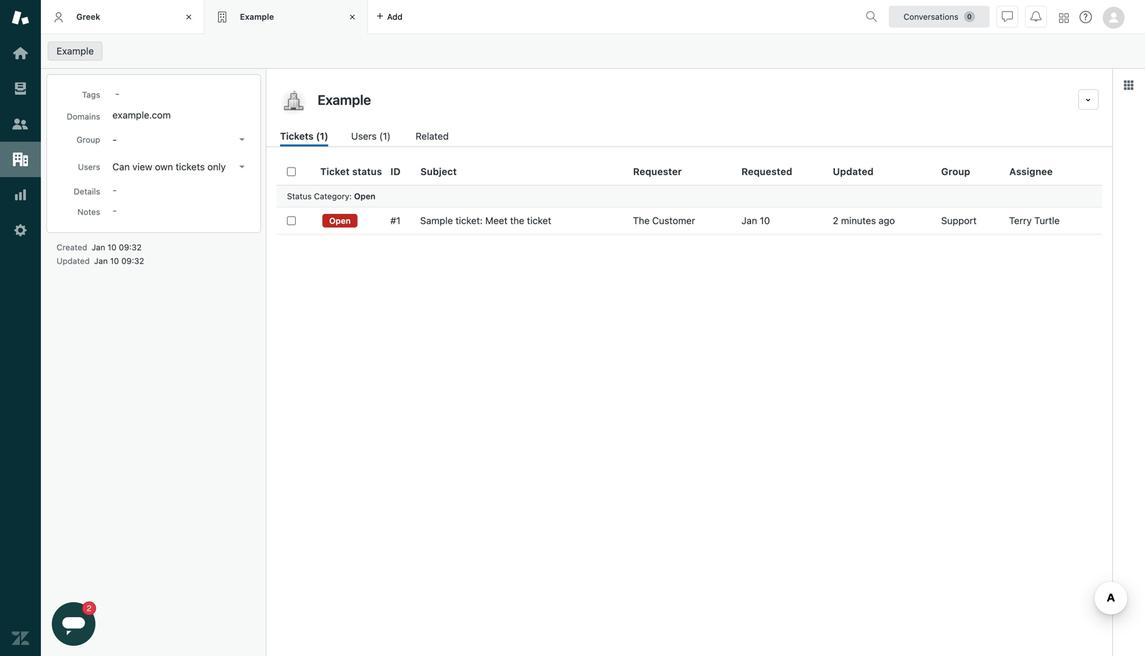 Task type: locate. For each thing, give the bounding box(es) containing it.
1 vertical spatial updated
[[57, 256, 90, 266]]

sample
[[421, 215, 453, 226]]

conversations button
[[889, 6, 990, 28]]

example.com
[[113, 109, 171, 121]]

(1)
[[316, 131, 329, 142], [380, 131, 391, 142]]

0 horizontal spatial open
[[329, 216, 351, 226]]

tickets (1)
[[280, 131, 329, 142]]

ticket
[[527, 215, 552, 226]]

1 horizontal spatial open
[[354, 192, 376, 201]]

view
[[132, 161, 152, 173]]

updated down created
[[57, 256, 90, 266]]

terry
[[1010, 215, 1033, 226]]

users up details
[[78, 162, 100, 172]]

users up status
[[351, 131, 377, 142]]

group down domains
[[77, 135, 100, 145]]

terry turtle
[[1010, 215, 1060, 226]]

open down category
[[329, 216, 351, 226]]

grid containing ticket status
[[267, 158, 1113, 657]]

jan right created
[[92, 243, 105, 252]]

1 horizontal spatial updated
[[833, 166, 874, 177]]

1 vertical spatial open
[[329, 216, 351, 226]]

organizations image
[[12, 151, 29, 168]]

created
[[57, 243, 87, 252]]

group up support
[[942, 166, 971, 177]]

requester
[[634, 166, 682, 177]]

example
[[240, 12, 274, 21], [57, 45, 94, 57]]

status
[[287, 192, 312, 201]]

1 horizontal spatial example
[[240, 12, 274, 21]]

updated
[[833, 166, 874, 177], [57, 256, 90, 266]]

domains
[[67, 112, 100, 121]]

0 horizontal spatial (1)
[[316, 131, 329, 142]]

0 horizontal spatial updated
[[57, 256, 90, 266]]

0 vertical spatial example
[[240, 12, 274, 21]]

None checkbox
[[287, 217, 296, 225]]

1 vertical spatial 10
[[108, 243, 117, 252]]

customers image
[[12, 115, 29, 133]]

0 horizontal spatial group
[[77, 135, 100, 145]]

1 horizontal spatial group
[[942, 166, 971, 177]]

2 (1) from the left
[[380, 131, 391, 142]]

(1) right tickets
[[316, 131, 329, 142]]

grid
[[267, 158, 1113, 657]]

get help image
[[1080, 11, 1093, 23]]

views image
[[12, 80, 29, 98]]

- button
[[108, 130, 250, 149]]

09:32
[[119, 243, 142, 252], [121, 256, 144, 266]]

users
[[351, 131, 377, 142], [78, 162, 100, 172]]

1 horizontal spatial users
[[351, 131, 377, 142]]

example inside the secondary element
[[57, 45, 94, 57]]

turtle
[[1035, 215, 1060, 226]]

close image
[[346, 10, 359, 24]]

related
[[416, 131, 449, 142]]

greek tab
[[41, 0, 205, 34]]

tickets (1) link
[[280, 129, 329, 147]]

assignee
[[1010, 166, 1054, 177]]

0 horizontal spatial example
[[57, 45, 94, 57]]

open
[[354, 192, 376, 201], [329, 216, 351, 226]]

1 (1) from the left
[[316, 131, 329, 142]]

updated up "minutes"
[[833, 166, 874, 177]]

10
[[760, 215, 771, 226], [108, 243, 117, 252], [110, 256, 119, 266]]

1 horizontal spatial (1)
[[380, 131, 391, 142]]

0 vertical spatial group
[[77, 135, 100, 145]]

1 vertical spatial group
[[942, 166, 971, 177]]

apps image
[[1124, 80, 1135, 91]]

(1) up id
[[380, 131, 391, 142]]

ago
[[879, 215, 896, 226]]

example right close icon
[[240, 12, 274, 21]]

1 vertical spatial users
[[78, 162, 100, 172]]

sample ticket: meet the ticket link
[[421, 215, 552, 227]]

status
[[353, 166, 382, 177]]

related link
[[416, 129, 451, 147]]

example down greek
[[57, 45, 94, 57]]

add
[[387, 12, 403, 21]]

(1) for users (1)
[[380, 131, 391, 142]]

id
[[391, 166, 401, 177]]

customer
[[653, 215, 696, 226]]

jan
[[742, 215, 758, 226], [92, 243, 105, 252], [94, 256, 108, 266]]

updated inside the created jan 10 09:32 updated jan 10 09:32
[[57, 256, 90, 266]]

0 horizontal spatial users
[[78, 162, 100, 172]]

meet
[[486, 215, 508, 226]]

0 vertical spatial updated
[[833, 166, 874, 177]]

jan down requested
[[742, 215, 758, 226]]

0 vertical spatial users
[[351, 131, 377, 142]]

:
[[350, 192, 352, 201]]

1 vertical spatial example
[[57, 45, 94, 57]]

ticket:
[[456, 215, 483, 226]]

zendesk products image
[[1060, 13, 1069, 23]]

group
[[77, 135, 100, 145], [942, 166, 971, 177]]

2 vertical spatial 10
[[110, 256, 119, 266]]

ticket
[[321, 166, 350, 177]]

None text field
[[314, 89, 1074, 110]]

jan down notes
[[94, 256, 108, 266]]

open right :
[[354, 192, 376, 201]]

ticket status
[[321, 166, 382, 177]]

arrow down image
[[239, 138, 245, 141]]

zendesk support image
[[12, 9, 29, 27]]



Task type: vqa. For each thing, say whether or not it's contained in the screenshot.
left Group
yes



Task type: describe. For each thing, give the bounding box(es) containing it.
(1) for tickets (1)
[[316, 131, 329, 142]]

users for users
[[78, 162, 100, 172]]

status category : open
[[287, 192, 376, 201]]

greek
[[76, 12, 100, 21]]

support
[[942, 215, 977, 226]]

the
[[633, 215, 650, 226]]

users (1) link
[[351, 129, 393, 147]]

zendesk image
[[12, 630, 29, 648]]

example link
[[48, 42, 103, 61]]

admin image
[[12, 222, 29, 239]]

secondary element
[[41, 38, 1146, 65]]

2
[[833, 215, 839, 226]]

details
[[74, 187, 100, 196]]

minutes
[[842, 215, 877, 226]]

tags
[[82, 90, 100, 100]]

tickets
[[280, 131, 314, 142]]

notifications image
[[1031, 11, 1042, 22]]

jan 10
[[742, 215, 771, 226]]

sample ticket: meet the ticket
[[421, 215, 552, 226]]

own
[[155, 161, 173, 173]]

reporting image
[[12, 186, 29, 204]]

can view own tickets only
[[113, 161, 226, 173]]

example inside tab
[[240, 12, 274, 21]]

2 vertical spatial jan
[[94, 256, 108, 266]]

created jan 10 09:32 updated jan 10 09:32
[[57, 243, 144, 266]]

0 vertical spatial jan
[[742, 215, 758, 226]]

0 vertical spatial 09:32
[[119, 243, 142, 252]]

the customer
[[633, 215, 696, 226]]

button displays agent's chat status as invisible. image
[[1003, 11, 1014, 22]]

close image
[[182, 10, 196, 24]]

updated inside grid
[[833, 166, 874, 177]]

conversations
[[904, 12, 959, 21]]

1 vertical spatial 09:32
[[121, 256, 144, 266]]

the
[[510, 215, 525, 226]]

subject
[[421, 166, 457, 177]]

example tab
[[205, 0, 368, 34]]

1 vertical spatial jan
[[92, 243, 105, 252]]

tickets
[[176, 161, 205, 173]]

users (1)
[[351, 131, 391, 142]]

0 vertical spatial open
[[354, 192, 376, 201]]

arrow down image
[[239, 166, 245, 168]]

group inside grid
[[942, 166, 971, 177]]

can view own tickets only button
[[108, 158, 250, 177]]

add button
[[368, 0, 411, 33]]

-
[[113, 134, 117, 145]]

users for users (1)
[[351, 131, 377, 142]]

category
[[314, 192, 350, 201]]

requested
[[742, 166, 793, 177]]

tabs tab list
[[41, 0, 861, 34]]

Select All Tickets checkbox
[[287, 167, 296, 176]]

notes
[[77, 207, 100, 217]]

can
[[113, 161, 130, 173]]

- field
[[110, 86, 250, 101]]

only
[[208, 161, 226, 173]]

get started image
[[12, 44, 29, 62]]

main element
[[0, 0, 41, 657]]

icon_org image
[[280, 89, 308, 117]]

#1
[[391, 215, 401, 226]]

2 minutes ago
[[833, 215, 896, 226]]

0 vertical spatial 10
[[760, 215, 771, 226]]



